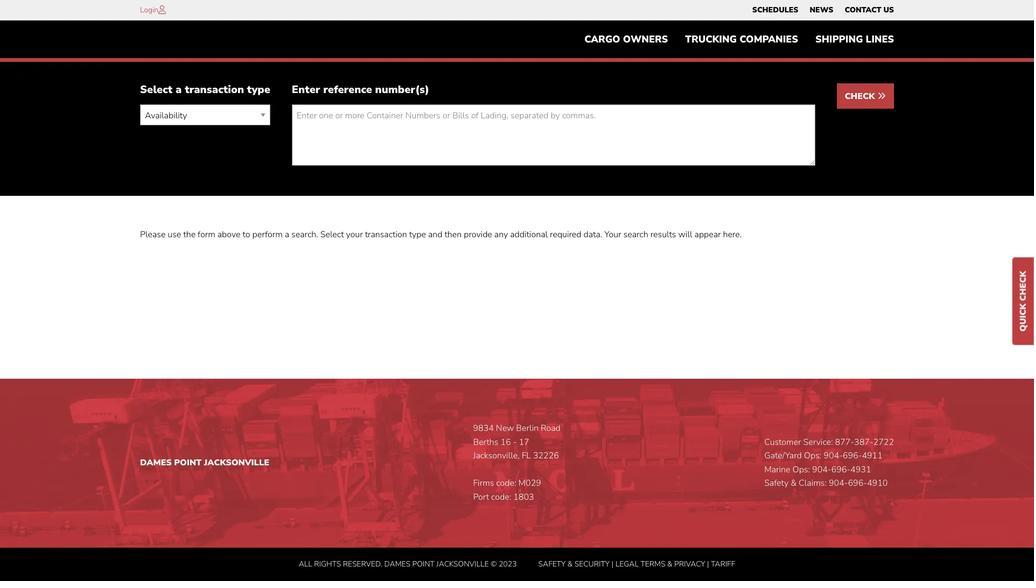 Task type: describe. For each thing, give the bounding box(es) containing it.
quick check link
[[1013, 258, 1035, 346]]

4910
[[868, 478, 888, 490]]

©
[[491, 560, 497, 570]]

provide
[[464, 229, 492, 241]]

login
[[140, 5, 158, 15]]

2722
[[874, 437, 895, 449]]

news
[[810, 5, 834, 15]]

1 vertical spatial 904-
[[813, 464, 832, 476]]

security
[[575, 560, 610, 570]]

0 vertical spatial select
[[140, 83, 173, 97]]

legal
[[616, 560, 639, 570]]

0 vertical spatial point
[[174, 458, 202, 469]]

menu bar containing cargo owners
[[576, 29, 903, 50]]

safety & security link
[[539, 560, 610, 570]]

shipping lines
[[816, 33, 895, 46]]

2 | from the left
[[708, 560, 709, 570]]

news link
[[810, 3, 834, 18]]

customer service: 877-387-2722 gate/yard ops: 904-696-4911 marine ops: 904-696-4931 safety & claims: 904-696-4910
[[765, 437, 895, 490]]

results
[[651, 229, 677, 241]]

lines
[[866, 33, 895, 46]]

trucking companies link
[[677, 29, 807, 50]]

road
[[541, 423, 561, 435]]

terms
[[641, 560, 666, 570]]

contact us
[[845, 5, 895, 15]]

service:
[[804, 437, 833, 449]]

login link
[[140, 5, 158, 15]]

4931
[[851, 464, 872, 476]]

firms
[[473, 478, 494, 490]]

0 vertical spatial 904-
[[824, 451, 843, 462]]

will
[[679, 229, 693, 241]]

your
[[346, 229, 363, 241]]

0 horizontal spatial transaction
[[185, 83, 244, 97]]

please use the form above to perform a search. select your transaction type and then provide any additional required data. your search results will appear here.
[[140, 229, 742, 241]]

check inside button
[[845, 91, 878, 103]]

above
[[218, 229, 241, 241]]

rights
[[314, 560, 341, 570]]

then
[[445, 229, 462, 241]]

gate/yard
[[765, 451, 802, 462]]

menu bar containing schedules
[[747, 3, 900, 18]]

check button
[[837, 84, 895, 109]]

check inside quick check link
[[1018, 271, 1030, 302]]

cargo owners link
[[576, 29, 677, 50]]

number(s)
[[375, 83, 430, 97]]

companies
[[740, 33, 799, 46]]

claims:
[[799, 478, 827, 490]]

0 horizontal spatial type
[[247, 83, 270, 97]]

contact us link
[[845, 3, 895, 18]]

0 vertical spatial a
[[176, 83, 182, 97]]

marine
[[765, 464, 791, 476]]

387-
[[855, 437, 874, 449]]

owners
[[623, 33, 668, 46]]

shipping
[[816, 33, 864, 46]]

32226
[[533, 451, 559, 462]]

trucking companies
[[686, 33, 799, 46]]

legal terms & privacy link
[[616, 560, 706, 570]]

new
[[496, 423, 514, 435]]

shipping lines link
[[807, 29, 903, 50]]

9834
[[473, 423, 494, 435]]

use
[[168, 229, 181, 241]]

1 horizontal spatial jacksonville
[[437, 560, 489, 570]]

select a transaction type
[[140, 83, 270, 97]]

reference
[[323, 83, 372, 97]]

quick check
[[1018, 271, 1030, 332]]

schedules link
[[753, 3, 799, 18]]

angle double right image
[[878, 92, 886, 100]]

your
[[605, 229, 622, 241]]

4911
[[862, 451, 883, 462]]

1 vertical spatial code:
[[492, 492, 512, 504]]

0 vertical spatial dames
[[140, 458, 172, 469]]

reserved.
[[343, 560, 383, 570]]

0 vertical spatial 696-
[[843, 451, 862, 462]]

customer
[[765, 437, 802, 449]]



Task type: vqa. For each thing, say whether or not it's contained in the screenshot.
Customer Service: 877-387-2722 Gate/Yard Ops: 904-696-4911 Marine Ops: 904-696-4931
no



Task type: locate. For each thing, give the bounding box(es) containing it.
footer
[[0, 379, 1035, 582]]

firms code:  m029 port code:  1803
[[473, 478, 542, 504]]

enter reference number(s)
[[292, 83, 430, 97]]

here.
[[723, 229, 742, 241]]

1 horizontal spatial select
[[320, 229, 344, 241]]

dames point jacksonville
[[140, 458, 270, 469]]

cargo owners
[[585, 33, 668, 46]]

required
[[550, 229, 582, 241]]

code: up 1803
[[496, 478, 516, 490]]

please
[[140, 229, 166, 241]]

|
[[612, 560, 614, 570], [708, 560, 709, 570]]

m029
[[519, 478, 542, 490]]

schedules
[[753, 5, 799, 15]]

1 horizontal spatial point
[[413, 560, 435, 570]]

16
[[501, 437, 511, 449]]

menu bar down schedules link
[[576, 29, 903, 50]]

to
[[243, 229, 250, 241]]

1 vertical spatial type
[[409, 229, 426, 241]]

& left security
[[568, 560, 573, 570]]

0 horizontal spatial safety
[[539, 560, 566, 570]]

menu bar up shipping at the right top of page
[[747, 3, 900, 18]]

0 horizontal spatial &
[[568, 560, 573, 570]]

1 horizontal spatial check
[[1018, 271, 1030, 302]]

0 horizontal spatial a
[[176, 83, 182, 97]]

0 vertical spatial code:
[[496, 478, 516, 490]]

dames
[[140, 458, 172, 469], [384, 560, 411, 570]]

ops: up claims:
[[793, 464, 810, 476]]

0 vertical spatial jacksonville
[[204, 458, 270, 469]]

jacksonville,
[[473, 451, 520, 462]]

and
[[428, 229, 443, 241]]

type left enter
[[247, 83, 270, 97]]

0 vertical spatial type
[[247, 83, 270, 97]]

904- up claims:
[[813, 464, 832, 476]]

safety
[[765, 478, 789, 490], [539, 560, 566, 570]]

2 vertical spatial 904-
[[829, 478, 848, 490]]

904- down the 877-
[[824, 451, 843, 462]]

0 vertical spatial safety
[[765, 478, 789, 490]]

0 vertical spatial check
[[845, 91, 878, 103]]

appear
[[695, 229, 721, 241]]

2023
[[499, 560, 517, 570]]

select
[[140, 83, 173, 97], [320, 229, 344, 241]]

Enter reference number(s) text field
[[292, 105, 816, 166]]

1 vertical spatial safety
[[539, 560, 566, 570]]

0 horizontal spatial |
[[612, 560, 614, 570]]

a
[[176, 83, 182, 97], [285, 229, 289, 241]]

safety inside the customer service: 877-387-2722 gate/yard ops: 904-696-4911 marine ops: 904-696-4931 safety & claims: 904-696-4910
[[765, 478, 789, 490]]

safety down "marine"
[[765, 478, 789, 490]]

fl
[[522, 451, 531, 462]]

904-
[[824, 451, 843, 462], [813, 464, 832, 476], [829, 478, 848, 490]]

1 vertical spatial a
[[285, 229, 289, 241]]

berlin
[[516, 423, 539, 435]]

0 horizontal spatial select
[[140, 83, 173, 97]]

1 vertical spatial menu bar
[[576, 29, 903, 50]]

safety left security
[[539, 560, 566, 570]]

trucking
[[686, 33, 737, 46]]

all
[[299, 560, 312, 570]]

1 | from the left
[[612, 560, 614, 570]]

0 horizontal spatial point
[[174, 458, 202, 469]]

ops: down service:
[[804, 451, 822, 462]]

privacy
[[675, 560, 706, 570]]

us
[[884, 5, 895, 15]]

0 horizontal spatial check
[[845, 91, 878, 103]]

1 horizontal spatial dames
[[384, 560, 411, 570]]

0 vertical spatial menu bar
[[747, 3, 900, 18]]

1 vertical spatial transaction
[[365, 229, 407, 241]]

17
[[519, 437, 530, 449]]

tariff link
[[711, 560, 736, 570]]

port
[[473, 492, 489, 504]]

1 vertical spatial jacksonville
[[437, 560, 489, 570]]

1 horizontal spatial |
[[708, 560, 709, 570]]

the
[[183, 229, 196, 241]]

& right terms
[[668, 560, 673, 570]]

1 vertical spatial check
[[1018, 271, 1030, 302]]

type
[[247, 83, 270, 97], [409, 229, 426, 241]]

| left tariff link
[[708, 560, 709, 570]]

search
[[624, 229, 649, 241]]

cargo
[[585, 33, 621, 46]]

jacksonville
[[204, 458, 270, 469], [437, 560, 489, 570]]

1 horizontal spatial transaction
[[365, 229, 407, 241]]

all rights reserved. dames point jacksonville © 2023
[[299, 560, 517, 570]]

2 horizontal spatial &
[[791, 478, 797, 490]]

form
[[198, 229, 215, 241]]

code: right the port
[[492, 492, 512, 504]]

1 horizontal spatial type
[[409, 229, 426, 241]]

0 vertical spatial ops:
[[804, 451, 822, 462]]

1 horizontal spatial a
[[285, 229, 289, 241]]

0 horizontal spatial jacksonville
[[204, 458, 270, 469]]

0 horizontal spatial dames
[[140, 458, 172, 469]]

footer containing 9834 new berlin road
[[0, 379, 1035, 582]]

tariff
[[711, 560, 736, 570]]

904- right claims:
[[829, 478, 848, 490]]

point
[[174, 458, 202, 469], [413, 560, 435, 570]]

menu bar
[[747, 3, 900, 18], [576, 29, 903, 50]]

1 vertical spatial 696-
[[832, 464, 851, 476]]

berths
[[473, 437, 499, 449]]

contact
[[845, 5, 882, 15]]

1 vertical spatial point
[[413, 560, 435, 570]]

696-
[[843, 451, 862, 462], [832, 464, 851, 476], [848, 478, 868, 490]]

user image
[[158, 5, 166, 14]]

any
[[495, 229, 508, 241]]

877-
[[836, 437, 855, 449]]

check
[[845, 91, 878, 103], [1018, 271, 1030, 302]]

1 vertical spatial dames
[[384, 560, 411, 570]]

| left legal
[[612, 560, 614, 570]]

safety & security | legal terms & privacy | tariff
[[539, 560, 736, 570]]

1 vertical spatial ops:
[[793, 464, 810, 476]]

search.
[[292, 229, 318, 241]]

1803
[[514, 492, 534, 504]]

9834 new berlin road berths 16 - 17 jacksonville, fl 32226
[[473, 423, 561, 462]]

& inside the customer service: 877-387-2722 gate/yard ops: 904-696-4911 marine ops: 904-696-4931 safety & claims: 904-696-4910
[[791, 478, 797, 490]]

type left and
[[409, 229, 426, 241]]

code:
[[496, 478, 516, 490], [492, 492, 512, 504]]

1 vertical spatial select
[[320, 229, 344, 241]]

additional
[[510, 229, 548, 241]]

perform
[[252, 229, 283, 241]]

enter
[[292, 83, 320, 97]]

2 vertical spatial 696-
[[848, 478, 868, 490]]

& left claims:
[[791, 478, 797, 490]]

quick
[[1018, 304, 1030, 332]]

0 vertical spatial transaction
[[185, 83, 244, 97]]

-
[[513, 437, 517, 449]]

data.
[[584, 229, 603, 241]]

1 horizontal spatial safety
[[765, 478, 789, 490]]

1 horizontal spatial &
[[668, 560, 673, 570]]



